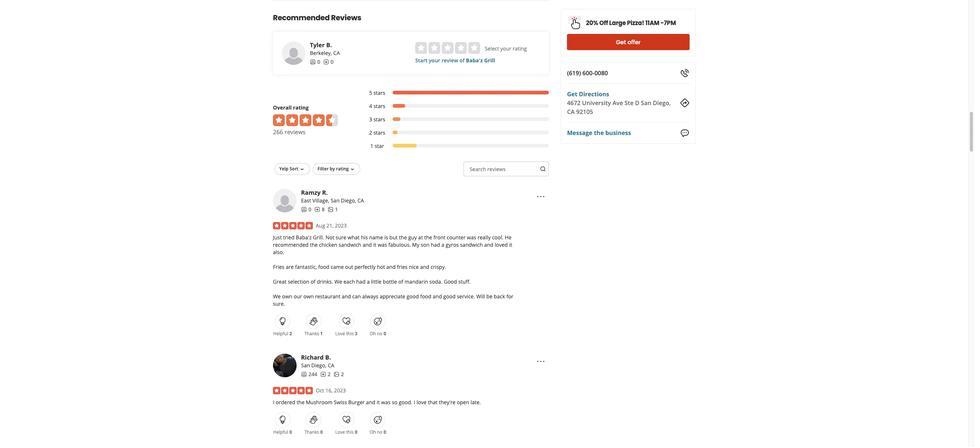 Task type: describe. For each thing, give the bounding box(es) containing it.
266
[[273, 128, 283, 136]]

and right nice
[[420, 264, 429, 271]]

(0 reactions) element right (3 reactions) element
[[384, 331, 386, 337]]

0 left love this 0 on the left of page
[[320, 430, 323, 436]]

and down really at the bottom of page
[[484, 242, 494, 249]]

244
[[309, 371, 317, 378]]

266 reviews
[[273, 128, 306, 136]]

i ordered the mushroom swiss burger and it was so good. i love that they're open late.
[[273, 399, 481, 406]]

this for r.
[[346, 331, 354, 337]]

out
[[345, 264, 353, 271]]

and right burger
[[366, 399, 376, 406]]

0 right 16 friends v2 image at the top left
[[317, 58, 320, 65]]

a inside just tried baba'z grill.  not sure what his name is but the guy at the front counter was really cool.  he recommended the chicken sandwich and it was fabulous.  my son had a gyros sandwich and loved it also.
[[442, 242, 445, 249]]

0 vertical spatial 3
[[369, 116, 372, 123]]

reviews element for richard
[[320, 371, 331, 379]]

large
[[609, 19, 626, 27]]

(0 reactions) element down burger
[[355, 430, 358, 436]]

restaurant
[[315, 293, 341, 300]]

filter reviews by 1 star rating element
[[362, 143, 549, 150]]

helpful for richard b.
[[273, 430, 288, 436]]

the right ordered
[[297, 399, 305, 406]]

tyler b. berkeley, ca
[[310, 41, 340, 56]]

24 phone v2 image
[[681, 69, 690, 78]]

rating element
[[416, 42, 481, 54]]

0 horizontal spatial it
[[373, 242, 377, 249]]

always
[[362, 293, 379, 300]]

mushroom
[[306, 399, 333, 406]]

search
[[470, 166, 486, 173]]

b. for richard b.
[[325, 354, 331, 362]]

24 directions v2 image
[[681, 99, 690, 108]]

great
[[273, 279, 287, 286]]

0 down burger
[[355, 430, 358, 436]]

ste
[[625, 99, 634, 107]]

0 down east
[[309, 206, 312, 213]]

0 horizontal spatial 1
[[320, 331, 323, 337]]

fabulous.
[[389, 242, 411, 249]]

stars for 2 stars
[[374, 129, 385, 136]]

the down grill.
[[310, 242, 318, 249]]

soda.
[[430, 279, 443, 286]]

filter reviews by 2 stars rating element
[[362, 129, 549, 137]]

review
[[442, 57, 458, 64]]

get for get offer
[[616, 38, 626, 46]]

overall rating
[[273, 104, 309, 111]]

photo of ramzy r. image
[[273, 189, 297, 213]]

(2 reactions) element
[[290, 331, 292, 337]]

back
[[494, 293, 505, 300]]

reviews element for ramzy
[[315, 206, 325, 214]]

mandarin
[[405, 279, 428, 286]]

1 horizontal spatial of
[[399, 279, 403, 286]]

no for r.
[[377, 331, 383, 337]]

search reviews
[[470, 166, 506, 173]]

love
[[417, 399, 427, 406]]

thanks 0
[[304, 430, 323, 436]]

by
[[330, 166, 335, 172]]

perfectly
[[355, 264, 376, 271]]

ramzy r. link
[[301, 189, 328, 197]]

2023 for r.
[[335, 222, 347, 229]]

thanks for ramzy
[[304, 331, 319, 337]]

2023 for b.
[[334, 388, 346, 395]]

aug 21, 2023
[[316, 222, 347, 229]]

village,
[[313, 197, 329, 204]]

berkeley,
[[310, 49, 332, 56]]

oh for ramzy r.
[[370, 331, 376, 337]]

and down his
[[363, 242, 372, 249]]

get for get directions 4672 university ave ste d san diego, ca 92105
[[567, 90, 577, 98]]

get offer
[[616, 38, 641, 46]]

love this 3
[[335, 331, 358, 337]]

1 for 1
[[335, 206, 338, 213]]

overall
[[273, 104, 292, 111]]

richard b. san diego, ca
[[301, 354, 335, 370]]

start your review of baba'z grill
[[416, 57, 495, 64]]

food inside we own our own restaurant and can always appreciate good food and good service.  will be back for sure.
[[420, 293, 432, 300]]

diego, inside richard b. san diego, ca
[[311, 362, 327, 370]]

ca inside get directions 4672 university ave ste d san diego, ca 92105
[[567, 108, 575, 116]]

and right hot
[[387, 264, 396, 271]]

stars for 5 stars
[[374, 89, 385, 96]]

bottle
[[383, 279, 397, 286]]

select your rating
[[485, 45, 527, 52]]

the inside button
[[594, 129, 604, 137]]

off
[[599, 19, 608, 27]]

b. for tyler b.
[[326, 41, 332, 49]]

friends element for tyler b.
[[310, 58, 320, 66]]

helpful for ramzy r.
[[273, 331, 288, 337]]

1 star
[[371, 143, 384, 150]]

(0 reactions) element left thanks 0
[[290, 430, 292, 436]]

at
[[418, 234, 423, 241]]

d
[[635, 99, 640, 107]]

1 i from the left
[[273, 399, 275, 406]]

16 friends v2 image for richard
[[301, 372, 307, 378]]

gyros
[[446, 242, 459, 249]]

just tried baba'z grill.  not sure what his name is but the guy at the front counter was really cool.  he recommended the chicken sandwich and it was fabulous.  my son had a gyros sandwich and loved it also.
[[273, 234, 513, 256]]

little
[[371, 279, 382, 286]]

open
[[457, 399, 469, 406]]

get directions 4672 university ave ste d san diego, ca 92105
[[567, 90, 671, 116]]

the right at
[[424, 234, 432, 241]]

friends element for ramzy r.
[[301, 206, 312, 214]]

front
[[434, 234, 446, 241]]

reviews for search reviews
[[488, 166, 506, 173]]

yelp sort
[[279, 166, 299, 172]]

my
[[412, 242, 420, 249]]

fries
[[273, 264, 285, 271]]

r.
[[322, 189, 328, 197]]

stuff.
[[459, 279, 471, 286]]

rating for filter by rating
[[336, 166, 349, 172]]

ca inside tyler b. berkeley, ca
[[333, 49, 340, 56]]

star
[[375, 143, 384, 150]]

1 own from the left
[[282, 293, 292, 300]]

oh for richard b.
[[370, 430, 376, 436]]

diego, inside get directions 4672 university ave ste d san diego, ca 92105
[[653, 99, 671, 107]]

1 for 1 star
[[371, 143, 374, 150]]

oct
[[316, 388, 324, 395]]

swiss
[[334, 399, 347, 406]]

san inside get directions 4672 university ave ste d san diego, ca 92105
[[641, 99, 652, 107]]

1 good from the left
[[407, 293, 419, 300]]

0 vertical spatial food
[[318, 264, 330, 271]]

for
[[507, 293, 514, 300]]

friends element for richard b.
[[301, 371, 317, 379]]

just
[[273, 234, 282, 241]]

rating for select your rating
[[513, 45, 527, 52]]

0 horizontal spatial rating
[[293, 104, 309, 111]]

tyler
[[310, 41, 325, 49]]

2 stars
[[369, 129, 385, 136]]

ave
[[613, 99, 623, 107]]

they're
[[439, 399, 456, 406]]

reviews for 266 reviews
[[285, 128, 306, 136]]

can
[[353, 293, 361, 300]]

get offer button
[[567, 34, 690, 50]]

1 vertical spatial was
[[378, 242, 387, 249]]

name
[[369, 234, 383, 241]]

8
[[322, 206, 325, 213]]

ramzy r. east village, san diego, ca
[[301, 189, 364, 204]]

16 review v2 image for ramzy
[[315, 207, 320, 213]]

sure
[[336, 234, 347, 241]]

service.
[[457, 293, 475, 300]]

is
[[385, 234, 388, 241]]

recommended reviews element
[[249, 0, 573, 448]]

recommended reviews
[[273, 13, 361, 23]]

(619)
[[567, 69, 581, 77]]

21,
[[327, 222, 334, 229]]

16 review v2 image for tyler
[[323, 59, 329, 65]]

appreciate
[[380, 293, 405, 300]]

offer
[[628, 38, 641, 46]]



Task type: locate. For each thing, give the bounding box(es) containing it.
1 horizontal spatial baba'z
[[466, 57, 483, 64]]

photos element for richard b.
[[334, 371, 344, 379]]

0 vertical spatial rating
[[513, 45, 527, 52]]

good down mandarin
[[407, 293, 419, 300]]

reviews element right 244
[[320, 371, 331, 379]]

a down front
[[442, 242, 445, 249]]

san down 'richard'
[[301, 362, 310, 370]]

get inside button
[[616, 38, 626, 46]]

1 vertical spatial diego,
[[341, 197, 356, 204]]

message the business
[[567, 129, 631, 137]]

thanks 1
[[304, 331, 323, 337]]

stars right 4
[[374, 103, 385, 110]]

food down mandarin
[[420, 293, 432, 300]]

0080
[[595, 69, 608, 77]]

0 horizontal spatial diego,
[[311, 362, 327, 370]]

own
[[282, 293, 292, 300], [304, 293, 314, 300]]

san right village,
[[331, 197, 340, 204]]

stars for 3 stars
[[374, 116, 385, 123]]

0 horizontal spatial get
[[567, 90, 577, 98]]

reviews element down village,
[[315, 206, 325, 214]]

hot
[[377, 264, 385, 271]]

16 friends v2 image
[[301, 207, 307, 213], [301, 372, 307, 378]]

0 vertical spatial helpful
[[273, 331, 288, 337]]

1 vertical spatial no
[[377, 430, 383, 436]]

16 photos v2 image for ramzy r.
[[328, 207, 334, 213]]

diego,
[[653, 99, 671, 107], [341, 197, 356, 204], [311, 362, 327, 370]]

1 horizontal spatial it
[[377, 399, 380, 406]]

love for b.
[[335, 430, 345, 436]]

2 vertical spatial san
[[301, 362, 310, 370]]

1 vertical spatial thanks
[[304, 430, 319, 436]]

4 stars from the top
[[374, 129, 385, 136]]

2023
[[335, 222, 347, 229], [334, 388, 346, 395]]

1 vertical spatial oh
[[370, 430, 376, 436]]

no right (3 reactions) element
[[377, 331, 383, 337]]

get up 4672
[[567, 90, 577, 98]]

photos element right 8
[[328, 206, 338, 214]]

recommended
[[273, 242, 309, 249]]

1 vertical spatial 16 review v2 image
[[315, 207, 320, 213]]

5 star rating image
[[273, 222, 313, 230], [273, 388, 313, 395]]

we left each
[[335, 279, 342, 286]]

not
[[326, 234, 335, 241]]

0
[[317, 58, 320, 65], [331, 58, 334, 65], [309, 206, 312, 213], [384, 331, 386, 337], [290, 430, 292, 436], [320, 430, 323, 436], [355, 430, 358, 436], [384, 430, 386, 436]]

nice
[[409, 264, 419, 271]]

rating up 4.5 star rating image
[[293, 104, 309, 111]]

diego, down richard b. link
[[311, 362, 327, 370]]

1 vertical spatial your
[[429, 57, 440, 64]]

0 vertical spatial we
[[335, 279, 342, 286]]

sandwich down really at the bottom of page
[[460, 242, 483, 249]]

2 horizontal spatial of
[[460, 57, 465, 64]]

stars inside filter reviews by 4 stars rating "element"
[[374, 103, 385, 110]]

reviews element containing 8
[[315, 206, 325, 214]]

rating right select
[[513, 45, 527, 52]]

1 horizontal spatial own
[[304, 293, 314, 300]]

0 vertical spatial oh no 0
[[370, 331, 386, 337]]

2 good from the left
[[444, 293, 456, 300]]

rating inside dropdown button
[[336, 166, 349, 172]]

1 vertical spatial had
[[356, 279, 366, 286]]

had right each
[[356, 279, 366, 286]]

2 left thanks 1
[[290, 331, 292, 337]]

1 vertical spatial photos element
[[334, 371, 344, 379]]

16 friends v2 image for ramzy
[[301, 207, 307, 213]]

filter reviews by 5 stars rating element
[[362, 89, 549, 97]]

we own our own restaurant and can always appreciate good food and good service.  will be back for sure.
[[273, 293, 514, 308]]

1 vertical spatial 2023
[[334, 388, 346, 395]]

oct 16, 2023
[[316, 388, 346, 395]]

san right d
[[641, 99, 652, 107]]

16 review v2 image left 8
[[315, 207, 320, 213]]

diego, left 24 directions v2 icon
[[653, 99, 671, 107]]

had inside just tried baba'z grill.  not sure what his name is but the guy at the front counter was really cool.  he recommended the chicken sandwich and it was fabulous.  my son had a gyros sandwich and loved it also.
[[431, 242, 440, 249]]

rating left 16 chevron down v2 image
[[336, 166, 349, 172]]

ca inside richard b. san diego, ca
[[328, 362, 335, 370]]

1 no from the top
[[377, 331, 383, 337]]

cool.
[[492, 234, 504, 241]]

menu image
[[536, 358, 545, 366]]

crispy.
[[431, 264, 446, 271]]

0 down i ordered the mushroom swiss burger and it was so good. i love that they're open late.
[[384, 430, 386, 436]]

1 vertical spatial 16 photos v2 image
[[334, 372, 340, 378]]

friends element containing 244
[[301, 371, 317, 379]]

oh no 0 down i ordered the mushroom swiss burger and it was so good. i love that they're open late.
[[370, 430, 386, 436]]

reviews element containing 2
[[320, 371, 331, 379]]

600-
[[583, 69, 595, 77]]

(no rating) image
[[416, 42, 481, 54]]

photos element for ramzy r.
[[328, 206, 338, 214]]

are
[[286, 264, 294, 271]]

0 inside the reviews element
[[331, 58, 334, 65]]

2 oh no 0 from the top
[[370, 430, 386, 436]]

reviews element down berkeley,
[[323, 58, 334, 66]]

baba'z inside just tried baba'z grill.  not sure what his name is but the guy at the front counter was really cool.  he recommended the chicken sandwich and it was fabulous.  my son had a gyros sandwich and loved it also.
[[296, 234, 312, 241]]

his
[[361, 234, 368, 241]]

2 up "1 star"
[[369, 129, 372, 136]]

stars inside filter reviews by 5 stars rating element
[[374, 89, 385, 96]]

photos element containing 2
[[334, 371, 344, 379]]

  text field inside recommended reviews "element"
[[464, 162, 549, 177]]

2 horizontal spatial rating
[[513, 45, 527, 52]]

drinks.
[[317, 279, 333, 286]]

it down he at the bottom of the page
[[509, 242, 513, 249]]

diego, inside ramzy r. east village, san diego, ca
[[341, 197, 356, 204]]

love this 0
[[335, 430, 358, 436]]

really
[[478, 234, 491, 241]]

16 review v2 image down berkeley,
[[323, 59, 329, 65]]

1 stars from the top
[[374, 89, 385, 96]]

photos element containing 1
[[328, 206, 338, 214]]

1 vertical spatial we
[[273, 293, 281, 300]]

filter
[[318, 166, 329, 172]]

get inside get directions 4672 university ave ste d san diego, ca 92105
[[567, 90, 577, 98]]

92105
[[576, 108, 593, 116]]

your for select
[[501, 45, 512, 52]]

photo of tyler b. image
[[282, 41, 306, 65]]

oh no 0 for richard b.
[[370, 430, 386, 436]]

friends element down richard b. san diego, ca
[[301, 371, 317, 379]]

reviews element
[[323, 58, 334, 66], [315, 206, 325, 214], [320, 371, 331, 379]]

1 vertical spatial friends element
[[301, 206, 312, 214]]

2 16 friends v2 image from the top
[[301, 372, 307, 378]]

tried
[[283, 234, 295, 241]]

0 horizontal spatial good
[[407, 293, 419, 300]]

and
[[363, 242, 372, 249], [484, 242, 494, 249], [387, 264, 396, 271], [420, 264, 429, 271], [342, 293, 351, 300], [433, 293, 442, 300], [366, 399, 376, 406]]

start
[[416, 57, 428, 64]]

1 up richard b. link
[[320, 331, 323, 337]]

select
[[485, 45, 499, 52]]

1 this from the top
[[346, 331, 354, 337]]

1 horizontal spatial san
[[331, 197, 340, 204]]

2 horizontal spatial it
[[509, 242, 513, 249]]

0 vertical spatial 16 review v2 image
[[323, 59, 329, 65]]

menu image
[[536, 192, 545, 201]]

reviews element for tyler
[[323, 58, 334, 66]]

1 vertical spatial 3
[[355, 331, 358, 337]]

thanks for richard
[[304, 430, 319, 436]]

a left little
[[367, 279, 370, 286]]

stars for 4 stars
[[374, 103, 385, 110]]

2 vertical spatial friends element
[[301, 371, 317, 379]]

2 i from the left
[[414, 399, 415, 406]]

chicken
[[319, 242, 337, 249]]

so
[[392, 399, 398, 406]]

1 horizontal spatial rating
[[336, 166, 349, 172]]

we up sure.
[[273, 293, 281, 300]]

photo of richard b. image
[[273, 354, 297, 378]]

our
[[294, 293, 302, 300]]

2 love from the top
[[335, 430, 345, 436]]

None radio
[[442, 42, 454, 54], [469, 42, 481, 54], [442, 42, 454, 54], [469, 42, 481, 54]]

0 vertical spatial was
[[467, 234, 477, 241]]

love
[[335, 331, 345, 337], [335, 430, 345, 436]]

(0 reactions) element
[[384, 331, 386, 337], [290, 430, 292, 436], [320, 430, 323, 436], [355, 430, 358, 436], [384, 430, 386, 436]]

0 vertical spatial friends element
[[310, 58, 320, 66]]

1 inside the photos element
[[335, 206, 338, 213]]

1 love from the top
[[335, 331, 345, 337]]

message
[[567, 129, 593, 137]]

get directions link
[[567, 90, 609, 98]]

thanks right helpful 0 at the left of the page
[[304, 430, 319, 436]]

5 star rating image up tried
[[273, 222, 313, 230]]

0 vertical spatial b.
[[326, 41, 332, 49]]

1 vertical spatial 1
[[335, 206, 338, 213]]

be
[[487, 293, 493, 300]]

your right start
[[429, 57, 440, 64]]

0 horizontal spatial of
[[311, 279, 316, 286]]

-
[[661, 19, 664, 27]]

we
[[335, 279, 342, 286], [273, 293, 281, 300]]

2 vertical spatial was
[[381, 399, 391, 406]]

0 horizontal spatial a
[[367, 279, 370, 286]]

1 vertical spatial 16 friends v2 image
[[301, 372, 307, 378]]

2023 right 21,
[[335, 222, 347, 229]]

fantastic,
[[295, 264, 317, 271]]

0 left thanks 0
[[290, 430, 292, 436]]

business
[[606, 129, 631, 137]]

rating
[[513, 45, 527, 52], [293, 104, 309, 111], [336, 166, 349, 172]]

2 vertical spatial reviews element
[[320, 371, 331, 379]]

helpful 2
[[273, 331, 292, 337]]

2 vertical spatial rating
[[336, 166, 349, 172]]

1 16 friends v2 image from the top
[[301, 207, 307, 213]]

sort
[[290, 166, 299, 172]]

0 vertical spatial 16 photos v2 image
[[328, 207, 334, 213]]

2 own from the left
[[304, 293, 314, 300]]

5 star rating image for ramzy r.
[[273, 222, 313, 230]]

2
[[369, 129, 372, 136], [290, 331, 292, 337], [328, 371, 331, 378], [341, 371, 344, 378]]

0 vertical spatial san
[[641, 99, 652, 107]]

this for b.
[[346, 430, 354, 436]]

had down front
[[431, 242, 440, 249]]

2 horizontal spatial diego,
[[653, 99, 671, 107]]

3 right the (1 reaction) element
[[355, 331, 358, 337]]

0 vertical spatial 16 friends v2 image
[[301, 207, 307, 213]]

1 horizontal spatial your
[[501, 45, 512, 52]]

the
[[594, 129, 604, 137], [399, 234, 407, 241], [424, 234, 432, 241], [310, 242, 318, 249], [297, 399, 305, 406]]

1 horizontal spatial i
[[414, 399, 415, 406]]

2 vertical spatial diego,
[[311, 362, 327, 370]]

2 horizontal spatial san
[[641, 99, 652, 107]]

your for start
[[429, 57, 440, 64]]

2 stars from the top
[[374, 103, 385, 110]]

great selection of drinks.  we each had a little bottle of mandarin soda. good stuff.
[[273, 279, 471, 286]]

love right thanks 0
[[335, 430, 345, 436]]

message the business button
[[567, 129, 631, 138]]

16 photos v2 image right 8
[[328, 207, 334, 213]]

was left really at the bottom of page
[[467, 234, 477, 241]]

0 vertical spatial 5 star rating image
[[273, 222, 313, 230]]

stars up 2 stars
[[374, 116, 385, 123]]

that
[[428, 399, 438, 406]]

16,
[[326, 388, 333, 395]]

1 horizontal spatial a
[[442, 242, 445, 249]]

0 horizontal spatial sandwich
[[339, 242, 361, 249]]

sure.
[[273, 301, 285, 308]]

16 review v2 image
[[323, 59, 329, 65], [315, 207, 320, 213], [320, 372, 326, 378]]

filter reviews by 4 stars rating element
[[362, 103, 549, 110]]

4.5 star rating image
[[273, 115, 338, 126]]

oh no 0 right (3 reactions) element
[[370, 331, 386, 337]]

he
[[505, 234, 512, 241]]

0 vertical spatial 2023
[[335, 222, 347, 229]]

reviews element containing 0
[[323, 58, 334, 66]]

the up fabulous.
[[399, 234, 407, 241]]

4
[[369, 103, 372, 110]]

1 vertical spatial oh no 0
[[370, 430, 386, 436]]

1 vertical spatial reviews element
[[315, 206, 325, 214]]

photos element
[[328, 206, 338, 214], [334, 371, 344, 379]]

2 up oct 16, 2023
[[341, 371, 344, 378]]

san inside richard b. san diego, ca
[[301, 362, 310, 370]]

0 down berkeley,
[[331, 58, 334, 65]]

richard
[[301, 354, 324, 362]]

0 vertical spatial reviews
[[285, 128, 306, 136]]

0 right (3 reactions) element
[[384, 331, 386, 337]]

1 horizontal spatial we
[[335, 279, 342, 286]]

16 chevron down v2 image
[[299, 167, 305, 172]]

thanks
[[304, 331, 319, 337], [304, 430, 319, 436]]

good.
[[399, 399, 413, 406]]

16 photos v2 image for richard b.
[[334, 372, 340, 378]]

3 stars
[[369, 116, 385, 123]]

1 vertical spatial rating
[[293, 104, 309, 111]]

20% off large pizza! 11am -7pm
[[586, 19, 676, 27]]

no
[[377, 331, 383, 337], [377, 430, 383, 436]]

2 inside the reviews element
[[328, 371, 331, 378]]

1 vertical spatial helpful
[[273, 430, 288, 436]]

no down i ordered the mushroom swiss burger and it was so good. i love that they're open late.
[[377, 430, 383, 436]]

0 vertical spatial reviews element
[[323, 58, 334, 66]]

16 photos v2 image up oct 16, 2023
[[334, 372, 340, 378]]

ca inside ramzy r. east village, san diego, ca
[[358, 197, 364, 204]]

friends element down berkeley,
[[310, 58, 320, 66]]

reviews down 4.5 star rating image
[[285, 128, 306, 136]]

  text field
[[464, 162, 549, 177]]

0 vertical spatial this
[[346, 331, 354, 337]]

20%
[[586, 19, 598, 27]]

0 vertical spatial had
[[431, 242, 440, 249]]

no for b.
[[377, 430, 383, 436]]

good down "good"
[[444, 293, 456, 300]]

2 this from the top
[[346, 430, 354, 436]]

1 vertical spatial get
[[567, 90, 577, 98]]

was left so
[[381, 399, 391, 406]]

of right 'review' at the top
[[460, 57, 465, 64]]

oh no 0 for ramzy r.
[[370, 331, 386, 337]]

had
[[431, 242, 440, 249], [356, 279, 366, 286]]

a
[[442, 242, 445, 249], [367, 279, 370, 286]]

0 horizontal spatial 3
[[355, 331, 358, 337]]

1 helpful from the top
[[273, 331, 288, 337]]

1 vertical spatial this
[[346, 430, 354, 436]]

food left came
[[318, 264, 330, 271]]

(3 reactions) element
[[355, 331, 358, 337]]

1 vertical spatial reviews
[[488, 166, 506, 173]]

get left offer at the top
[[616, 38, 626, 46]]

helpful down ordered
[[273, 430, 288, 436]]

and left can
[[342, 293, 351, 300]]

grill.
[[313, 234, 324, 241]]

stars up star
[[374, 129, 385, 136]]

yelp
[[279, 166, 289, 172]]

2 right 244
[[328, 371, 331, 378]]

0 horizontal spatial food
[[318, 264, 330, 271]]

0 vertical spatial get
[[616, 38, 626, 46]]

0 vertical spatial baba'z
[[466, 57, 483, 64]]

2 vertical spatial 1
[[320, 331, 323, 337]]

tyler b. link
[[310, 41, 332, 49]]

0 vertical spatial your
[[501, 45, 512, 52]]

also.
[[273, 249, 284, 256]]

1 right 8
[[335, 206, 338, 213]]

your
[[501, 45, 512, 52], [429, 57, 440, 64]]

2 helpful from the top
[[273, 430, 288, 436]]

own left our
[[282, 293, 292, 300]]

stars right 5
[[374, 89, 385, 96]]

2 inside the photos element
[[341, 371, 344, 378]]

oh right love this 0 on the left of page
[[370, 430, 376, 436]]

(619) 600-0080
[[567, 69, 608, 77]]

16 friends v2 image left 244
[[301, 372, 307, 378]]

16 review v2 image for richard
[[320, 372, 326, 378]]

0 vertical spatial love
[[335, 331, 345, 337]]

san inside ramzy r. east village, san diego, ca
[[331, 197, 340, 204]]

24 message v2 image
[[681, 129, 690, 138]]

1 vertical spatial san
[[331, 197, 340, 204]]

the right message
[[594, 129, 604, 137]]

aug
[[316, 222, 325, 229]]

friends element
[[310, 58, 320, 66], [301, 206, 312, 214], [301, 371, 317, 379]]

1 horizontal spatial diego,
[[341, 197, 356, 204]]

2 thanks from the top
[[304, 430, 319, 436]]

3 down 4
[[369, 116, 372, 123]]

0 horizontal spatial reviews
[[285, 128, 306, 136]]

16 chevron down v2 image
[[350, 167, 356, 172]]

1 thanks from the top
[[304, 331, 319, 337]]

of right the bottle
[[399, 279, 403, 286]]

love for r.
[[335, 331, 345, 337]]

what
[[348, 234, 360, 241]]

1 5 star rating image from the top
[[273, 222, 313, 230]]

2023 right "16,"
[[334, 388, 346, 395]]

16 photos v2 image
[[328, 207, 334, 213], [334, 372, 340, 378]]

thanks left the (1 reaction) element
[[304, 331, 319, 337]]

1 horizontal spatial 1
[[335, 206, 338, 213]]

16 friends v2 image down east
[[301, 207, 307, 213]]

2 vertical spatial 16 review v2 image
[[320, 372, 326, 378]]

0 horizontal spatial own
[[282, 293, 292, 300]]

i left love
[[414, 399, 415, 406]]

diego, right village,
[[341, 197, 356, 204]]

16 review v2 image right 244
[[320, 372, 326, 378]]

reviews right search
[[488, 166, 506, 173]]

1 oh no 0 from the top
[[370, 331, 386, 337]]

1 vertical spatial food
[[420, 293, 432, 300]]

0 vertical spatial 1
[[371, 143, 374, 150]]

1 vertical spatial love
[[335, 430, 345, 436]]

1 vertical spatial b.
[[325, 354, 331, 362]]

richard b. link
[[301, 354, 331, 362]]

this down burger
[[346, 430, 354, 436]]

reviews
[[331, 13, 361, 23]]

2 5 star rating image from the top
[[273, 388, 313, 395]]

0 horizontal spatial had
[[356, 279, 366, 286]]

5 star rating image up ordered
[[273, 388, 313, 395]]

i left ordered
[[273, 399, 275, 406]]

stars inside the filter reviews by 2 stars rating element
[[374, 129, 385, 136]]

3
[[369, 116, 372, 123], [355, 331, 358, 337]]

and down soda.
[[433, 293, 442, 300]]

baba'z left the grill at the top of the page
[[466, 57, 483, 64]]

b. right 'richard'
[[325, 354, 331, 362]]

0 vertical spatial a
[[442, 242, 445, 249]]

1 vertical spatial a
[[367, 279, 370, 286]]

b.
[[326, 41, 332, 49], [325, 354, 331, 362]]

1 horizontal spatial good
[[444, 293, 456, 300]]

stars inside filter reviews by 3 stars rating element
[[374, 116, 385, 123]]

filter reviews by 3 stars rating element
[[362, 116, 549, 123]]

2 sandwich from the left
[[460, 242, 483, 249]]

b. inside tyler b. berkeley, ca
[[326, 41, 332, 49]]

0 vertical spatial thanks
[[304, 331, 319, 337]]

5 star rating image for richard b.
[[273, 388, 313, 395]]

None radio
[[416, 42, 427, 54], [429, 42, 441, 54], [455, 42, 467, 54], [416, 42, 427, 54], [429, 42, 441, 54], [455, 42, 467, 54]]

we inside we own our own restaurant and can always appreciate good food and good service.  will be back for sure.
[[273, 293, 281, 300]]

ca
[[333, 49, 340, 56], [567, 108, 575, 116], [358, 197, 364, 204], [328, 362, 335, 370]]

sandwich down what
[[339, 242, 361, 249]]

each
[[344, 279, 355, 286]]

2 oh from the top
[[370, 430, 376, 436]]

0 vertical spatial diego,
[[653, 99, 671, 107]]

1 oh from the top
[[370, 331, 376, 337]]

b. inside richard b. san diego, ca
[[325, 354, 331, 362]]

1 horizontal spatial get
[[616, 38, 626, 46]]

1 vertical spatial baba'z
[[296, 234, 312, 241]]

but
[[390, 234, 398, 241]]

1 horizontal spatial 3
[[369, 116, 372, 123]]

1 horizontal spatial had
[[431, 242, 440, 249]]

love left (3 reactions) element
[[335, 331, 345, 337]]

own right our
[[304, 293, 314, 300]]

helpful 0
[[273, 430, 292, 436]]

0 horizontal spatial baba'z
[[296, 234, 312, 241]]

(0 reactions) element down i ordered the mushroom swiss burger and it was so good. i love that they're open late.
[[384, 430, 386, 436]]

4 stars
[[369, 103, 385, 110]]

2 no from the top
[[377, 430, 383, 436]]

(1 reaction) element
[[320, 331, 323, 337]]

0 horizontal spatial we
[[273, 293, 281, 300]]

1 sandwich from the left
[[339, 242, 361, 249]]

was down is
[[378, 242, 387, 249]]

(0 reactions) element left love this 0 on the left of page
[[320, 430, 323, 436]]

ramzy
[[301, 189, 321, 197]]

search image
[[540, 166, 546, 172]]

3 stars from the top
[[374, 116, 385, 123]]

baba'z left grill.
[[296, 234, 312, 241]]

0 horizontal spatial i
[[273, 399, 275, 406]]

16 friends v2 image
[[310, 59, 316, 65]]



Task type: vqa. For each thing, say whether or not it's contained in the screenshot.
Baba'Z inside the Just tried Baba'z Grill.  Not sure what his name is but the guy at the front counter was really cool.  He recommended the chicken sandwich and it was fabulous.  My son had a gyros sandwich and loved it also.
yes



